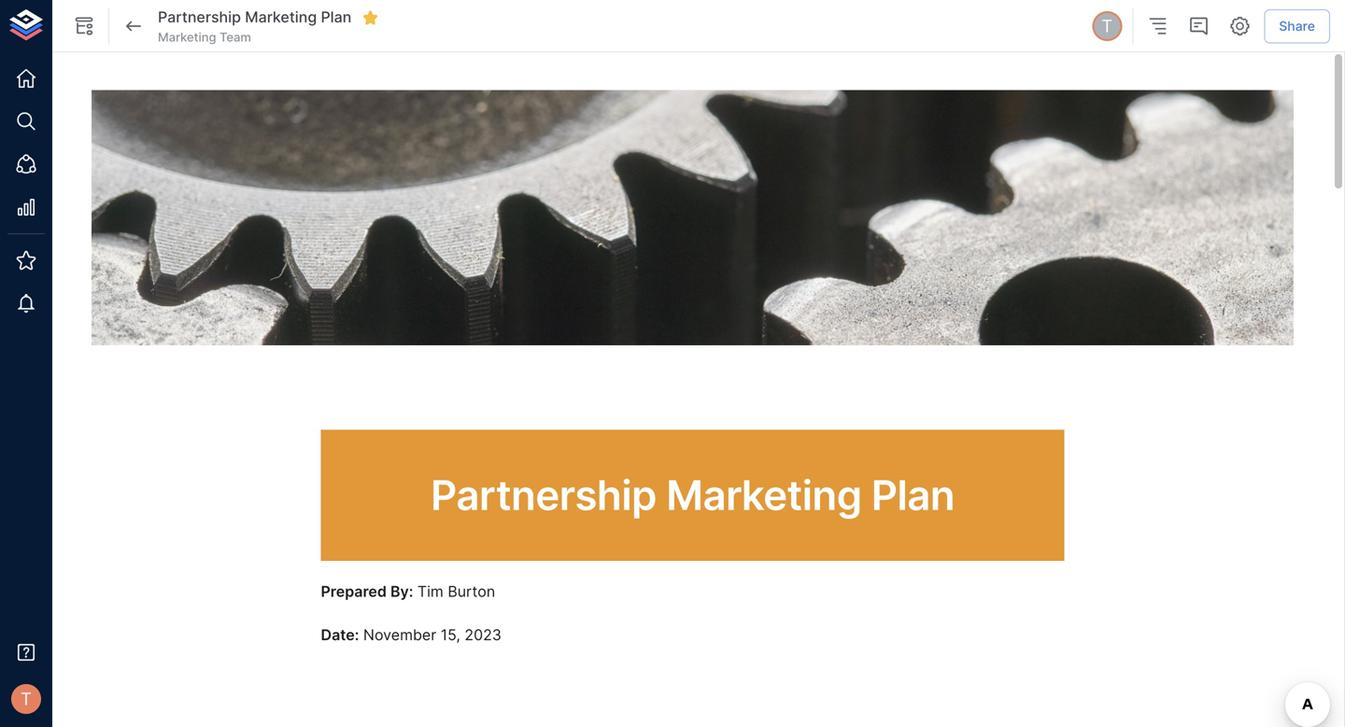 Task type: describe. For each thing, give the bounding box(es) containing it.
remove favorite image
[[362, 9, 379, 26]]

0 horizontal spatial plan
[[321, 8, 352, 26]]

1 vertical spatial partnership
[[431, 471, 657, 520]]

prepared
[[321, 583, 387, 601]]

by:
[[390, 583, 413, 601]]

2 vertical spatial marketing
[[666, 471, 862, 520]]

burton
[[448, 583, 495, 601]]

1 vertical spatial t button
[[6, 679, 47, 720]]

show wiki image
[[73, 15, 95, 37]]

table of contents image
[[1147, 15, 1169, 37]]

share
[[1279, 18, 1315, 34]]

1 horizontal spatial partnership marketing plan
[[431, 471, 955, 520]]

go back image
[[122, 15, 145, 37]]

prepared by: tim burton
[[321, 583, 495, 601]]

2023
[[465, 626, 502, 645]]

date: november 15, 2023
[[321, 626, 502, 645]]

15,
[[441, 626, 460, 645]]

0 vertical spatial partnership marketing plan
[[158, 8, 352, 26]]

team
[[219, 30, 251, 44]]



Task type: vqa. For each thing, say whether or not it's contained in the screenshot.
the topmost T button
yes



Task type: locate. For each thing, give the bounding box(es) containing it.
0 vertical spatial t button
[[1090, 8, 1125, 44]]

marketing team link
[[158, 29, 251, 46]]

tim
[[417, 583, 444, 601]]

plan
[[321, 8, 352, 26], [871, 471, 955, 520]]

marketing
[[245, 8, 317, 26], [158, 30, 216, 44], [666, 471, 862, 520]]

0 vertical spatial marketing
[[245, 8, 317, 26]]

partnership marketing plan
[[158, 8, 352, 26], [431, 471, 955, 520]]

1 vertical spatial t
[[21, 689, 32, 710]]

1 vertical spatial partnership marketing plan
[[431, 471, 955, 520]]

1 horizontal spatial t button
[[1090, 8, 1125, 44]]

0 horizontal spatial marketing
[[158, 30, 216, 44]]

marketing inside marketing team link
[[158, 30, 216, 44]]

2 horizontal spatial marketing
[[666, 471, 862, 520]]

november
[[363, 626, 436, 645]]

marketing team
[[158, 30, 251, 44]]

1 horizontal spatial partnership
[[431, 471, 657, 520]]

0 vertical spatial partnership
[[158, 8, 241, 26]]

0 horizontal spatial t
[[21, 689, 32, 710]]

t button
[[1090, 8, 1125, 44], [6, 679, 47, 720]]

1 vertical spatial plan
[[871, 471, 955, 520]]

0 vertical spatial t
[[1102, 16, 1113, 36]]

share button
[[1264, 9, 1330, 43]]

1 horizontal spatial t
[[1102, 16, 1113, 36]]

1 vertical spatial marketing
[[158, 30, 216, 44]]

1 horizontal spatial marketing
[[245, 8, 317, 26]]

0 horizontal spatial partnership
[[158, 8, 241, 26]]

comments image
[[1188, 15, 1210, 37]]

0 horizontal spatial t button
[[6, 679, 47, 720]]

settings image
[[1229, 15, 1251, 37]]

1 horizontal spatial plan
[[871, 471, 955, 520]]

partnership
[[158, 8, 241, 26], [431, 471, 657, 520]]

0 horizontal spatial partnership marketing plan
[[158, 8, 352, 26]]

0 vertical spatial plan
[[321, 8, 352, 26]]

t
[[1102, 16, 1113, 36], [21, 689, 32, 710]]

date:
[[321, 626, 359, 645]]



